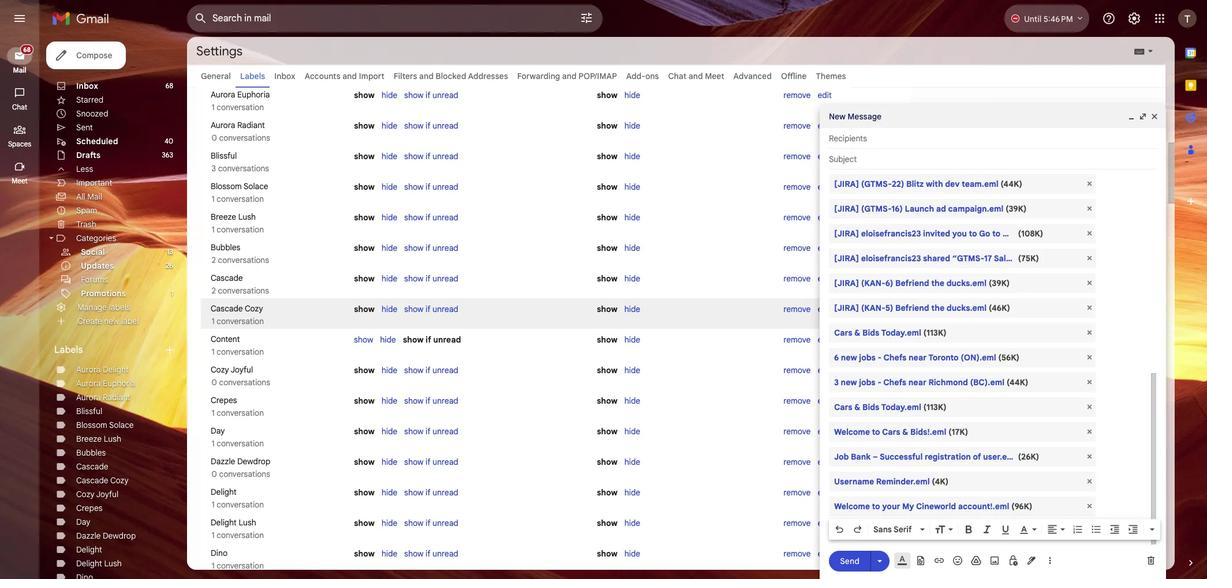 Task type: vqa. For each thing, say whether or not it's contained in the screenshot.
1st (gtms-
yes



Task type: locate. For each thing, give the bounding box(es) containing it.
8 if from the top
[[426, 304, 431, 315]]

[jira] inside attachment: [jira] eloisefrancis23 invited you to go to market sample.eml. press enter to view the attachment and delete to remove it element
[[834, 229, 859, 239]]

0 horizontal spatial labels
[[54, 345, 83, 356]]

0 vertical spatial 2
[[212, 255, 216, 266]]

1 up delight lush 1 conversation
[[212, 500, 215, 510]]

solace down blissful 3 conversations
[[244, 181, 268, 192]]

3 down '6'
[[834, 378, 839, 388]]

attachment: welcome to cars & bids!.eml. press enter to view the attachment and delete to remove it element
[[829, 423, 1096, 442]]

15 remove from the top
[[784, 519, 811, 529]]

themes
[[816, 71, 846, 81]]

1 vertical spatial crepes
[[76, 504, 103, 514]]

remove link for aurora radiant 0 conversations
[[784, 121, 811, 131]]

eloisefrancis23 down 16)
[[861, 229, 921, 239]]

new inside manage labels create new label
[[104, 316, 119, 327]]

general
[[201, 71, 231, 81]]

edit for blissful 3 conversations
[[818, 151, 832, 162]]

8 edit link from the top
[[818, 304, 832, 315]]

2 (gtms- from the top
[[861, 204, 892, 214]]

1 show if unread link from the top
[[404, 90, 459, 100]]

(44k) inside attachment: 3 new jobs - chefs near richmond (bc).eml. press enter to view the attachment and delete to remove it element
[[1007, 378, 1029, 388]]

aurora for aurora euphoria
[[76, 379, 101, 389]]

2 vertical spatial 0
[[212, 469, 217, 480]]

promotions link
[[81, 289, 126, 299]]

1 horizontal spatial chat
[[668, 71, 687, 81]]

3 edit from the top
[[818, 151, 832, 162]]

insert emoji ‪(⌘⇧2)‬ image
[[952, 556, 964, 567]]

euphoria
[[237, 90, 270, 100], [103, 379, 135, 389]]

9 edit from the top
[[818, 335, 832, 345]]

0 vertical spatial ducks.eml
[[947, 278, 987, 289]]

8 show if unread link from the top
[[404, 304, 459, 315]]

1 horizontal spatial inbox
[[274, 71, 295, 81]]

support image
[[1102, 12, 1116, 25]]

show if unread link for delight 1 conversation
[[404, 488, 459, 498]]

4 if from the top
[[426, 182, 431, 192]]

1 inside cascade cozy 1 conversation
[[212, 316, 215, 327]]

(kan- inside the "attachment: [jira] (kan-6) befriend the ducks.eml. press enter to view the attachment and delete to remove it" element
[[861, 278, 886, 289]]

3 show if unread link from the top
[[404, 151, 459, 162]]

befriend right 6)
[[896, 278, 930, 289]]

conversation inside delight 1 conversation
[[217, 500, 264, 510]]

0 vertical spatial 0
[[212, 133, 217, 143]]

68 link
[[7, 44, 33, 65]]

1 vertical spatial jobs
[[859, 378, 876, 388]]

and right ons
[[689, 71, 703, 81]]

9 remove from the top
[[784, 335, 811, 345]]

1 down the 26
[[171, 289, 173, 298]]

cascade 2 conversations
[[210, 273, 269, 296]]

delight inside delight lush 1 conversation
[[211, 518, 237, 528]]

(44k) down (56k)
[[1007, 378, 1029, 388]]

10 edit from the top
[[818, 366, 832, 376]]

cascade inside cascade 2 conversations
[[211, 273, 243, 284]]

scheduled link
[[76, 136, 118, 147]]

0 vertical spatial breeze
[[211, 212, 236, 222]]

(39k) inside attachment: [jira] (gtms-16) launch ad campaign.eml. press enter to view the attachment and delete to remove it element
[[1006, 204, 1027, 214]]

1 inside crepes 1 conversation
[[212, 408, 215, 419]]

euphoria up aurora radiant
[[103, 379, 135, 389]]

remove for blossom solace 1 conversation
[[784, 182, 811, 192]]

if for delight 1 conversation
[[426, 488, 431, 498]]

insert files using drive image
[[971, 556, 982, 567]]

1 horizontal spatial blissful
[[211, 151, 237, 161]]

dewdrop inside dazzle dewdrop 0 conversations
[[237, 457, 270, 467]]

crepes down "cozy joyful 0 conversations"
[[211, 396, 237, 406]]

5 show if unread link from the top
[[404, 213, 459, 223]]

0 vertical spatial radiant
[[237, 120, 265, 131]]

delight lush 1 conversation
[[210, 518, 264, 541]]

- right '6'
[[878, 353, 882, 363]]

go
[[979, 229, 991, 239]]

7 edit from the top
[[818, 274, 832, 284]]

0 horizontal spatial euphoria
[[103, 379, 135, 389]]

(39k) up market at the top right of page
[[1006, 204, 1027, 214]]

welcome to your my cineworld account!.eml (96k)
[[834, 502, 1033, 512]]

0 horizontal spatial mail
[[13, 66, 26, 74]]

pop out image
[[1139, 112, 1148, 121]]

1 edit link from the top
[[818, 90, 832, 100]]

1 up breeze lush 1 conversation
[[212, 194, 215, 204]]

6 remove from the top
[[784, 243, 811, 254]]

1 - from the top
[[878, 353, 882, 363]]

1 horizontal spatial with
[[1051, 254, 1068, 264]]

conversations up blissful 3 conversations
[[219, 133, 270, 143]]

crepes
[[211, 396, 237, 406], [76, 504, 103, 514]]

inbox right labels link
[[274, 71, 295, 81]]

unread for aurora euphoria 1 conversation
[[433, 90, 459, 100]]

- inside attachment: 6 new jobs - chefs near toronto (on).eml. press enter to view the attachment and delete to remove it element
[[878, 353, 882, 363]]

(kan- down 6)
[[861, 303, 886, 314]]

0 horizontal spatial to
[[872, 502, 880, 512]]

1 up the bubbles 2 conversations at top
[[212, 225, 215, 235]]

lush inside delight lush 1 conversation
[[239, 518, 256, 528]]

[jira] inside attachment: [jira] (kan-5) befriend the ducks.eml. press enter to view the attachment and delete to remove it element
[[834, 303, 859, 314]]

(39k) inside the "attachment: [jira] (kan-6) befriend the ducks.eml. press enter to view the attachment and delete to remove it" element
[[989, 278, 1010, 289]]

10 if from the top
[[426, 366, 431, 376]]

and left import
[[343, 71, 357, 81]]

chat and meet link
[[668, 71, 724, 81]]

day
[[211, 426, 225, 437], [76, 517, 90, 528]]

1 horizontal spatial euphoria
[[237, 90, 270, 100]]

1 horizontal spatial labels
[[240, 71, 265, 81]]

0 for aurora radiant 0 conversations
[[212, 133, 217, 143]]

aurora down aurora delight
[[76, 379, 101, 389]]

euphoria down labels link
[[237, 90, 270, 100]]

0 vertical spatial dazzle
[[211, 457, 235, 467]]

with
[[926, 179, 943, 189], [1051, 254, 1068, 264]]

cascade cozy 1 conversation
[[210, 304, 264, 327]]

conversations inside dazzle dewdrop 0 conversations
[[219, 469, 270, 480]]

0 horizontal spatial with
[[926, 179, 943, 189]]

if for aurora euphoria 1 conversation
[[426, 90, 431, 100]]

1 horizontal spatial mail
[[87, 192, 102, 202]]

solace inside the blossom solace 1 conversation
[[244, 181, 268, 192]]

3 up the blossom solace 1 conversation
[[212, 163, 216, 174]]

1 vertical spatial meet
[[12, 177, 28, 185]]

1 down dino
[[212, 561, 215, 572]]

lush down blossom solace
[[104, 434, 121, 445]]

edit link for delight 1 conversation
[[818, 488, 832, 498]]

0 vertical spatial bubbles
[[211, 243, 240, 253]]

forwarding and pop/imap link
[[517, 71, 617, 81]]

conversation up dino 1 conversation at bottom
[[217, 531, 264, 541]]

starred
[[76, 95, 104, 105]]

5 [jira] from the top
[[834, 278, 859, 289]]

crepes inside crepes 1 conversation
[[211, 396, 237, 406]]

10 conversation from the top
[[217, 561, 264, 572]]

0 up crepes 1 conversation
[[212, 378, 217, 388]]

2 the from the top
[[932, 303, 945, 314]]

blossom inside the blossom solace 1 conversation
[[211, 181, 242, 192]]

attachment: [jira] (kan-5) befriend the ducks.eml. press enter to view the attachment and delete to remove it element
[[829, 299, 1096, 318]]

5 remove from the top
[[784, 213, 811, 223]]

cascade down cascade 2 conversations
[[211, 304, 243, 314]]

ducks.eml for [jira] (kan-6) befriend the ducks.eml
[[947, 278, 987, 289]]

the down [jira] (kan-6) befriend the ducks.eml (39k)
[[932, 303, 945, 314]]

categories link
[[76, 233, 116, 244]]

(kan- inside attachment: [jira] (kan-5) befriend the ducks.eml. press enter to view the attachment and delete to remove it element
[[861, 303, 886, 314]]

5 remove link from the top
[[784, 213, 811, 223]]

2 2 from the top
[[212, 286, 216, 296]]

2 up cascade 2 conversations
[[212, 255, 216, 266]]

remove link for content 1 conversation
[[784, 335, 811, 345]]

remove for delight 1 conversation
[[784, 488, 811, 498]]

(gtms- inside the attachment: [jira] (gtms-22) blitz with dev team.eml. press enter to view the attachment and delete to remove it 'element'
[[861, 179, 892, 189]]

show if unread link for aurora euphoria 1 conversation
[[404, 90, 459, 100]]

discard draft ‪(⌘⇧d)‬ image
[[1146, 556, 1157, 567]]

if for breeze lush 1 conversation
[[426, 213, 431, 223]]

edit link for dazzle dewdrop 0 conversations
[[818, 457, 832, 468]]

0 vertical spatial joyful
[[231, 365, 253, 375]]

0 horizontal spatial 68
[[23, 46, 31, 54]]

5 if from the top
[[426, 213, 431, 223]]

and for forwarding
[[562, 71, 577, 81]]

0 horizontal spatial inbox link
[[76, 81, 98, 91]]

(44k) down subject field
[[1001, 179, 1023, 189]]

12 remove link from the top
[[784, 427, 811, 437]]

show if unread link for blissful 3 conversations
[[404, 151, 459, 162]]

0 vertical spatial crepes
[[211, 396, 237, 406]]

0 horizontal spatial day
[[76, 517, 90, 528]]

aurora down aurora euphoria 1 conversation
[[211, 120, 235, 131]]

1 vertical spatial chat
[[12, 103, 27, 111]]

26
[[166, 262, 173, 270]]

0 vertical spatial -
[[878, 353, 882, 363]]

remove for aurora radiant 0 conversations
[[784, 121, 811, 131]]

attachment: [jira] (gtms-16) launch ad campaign.eml. press enter to view the attachment and delete to remove it element
[[829, 199, 1096, 219]]

0
[[212, 133, 217, 143], [212, 378, 217, 388], [212, 469, 217, 480]]

ducks.eml down the "attachment: [jira] (kan-6) befriend the ducks.eml. press enter to view the attachment and delete to remove it" element
[[947, 303, 987, 314]]

0 vertical spatial near
[[909, 353, 927, 363]]

remove for crepes 1 conversation
[[784, 396, 811, 407]]

advanced search options image
[[575, 6, 598, 29]]

ducks.eml
[[947, 278, 987, 289], [947, 303, 987, 314]]

0 vertical spatial chefs
[[884, 353, 907, 363]]

10 show if unread link from the top
[[404, 396, 459, 407]]

(4k)
[[932, 477, 949, 487]]

attachment: job bank – successful registration of user.eml. press enter to view the attachment and delete to remove it element
[[829, 448, 1096, 467]]

dazzle dewdrop 0 conversations
[[210, 457, 270, 480]]

1 horizontal spatial solace
[[244, 181, 268, 192]]

chefs inside attachment: 6 new jobs - chefs near toronto (on).eml. press enter to view the attachment and delete to remove it element
[[884, 353, 907, 363]]

13 show if unread link from the top
[[404, 488, 459, 498]]

breeze inside breeze lush 1 conversation
[[211, 212, 236, 222]]

jobs for 6
[[859, 353, 876, 363]]

1 vertical spatial 0
[[212, 378, 217, 388]]

0 vertical spatial (44k)
[[1001, 179, 1023, 189]]

blossom for blossom solace 1 conversation
[[211, 181, 242, 192]]

labels for labels link
[[240, 71, 265, 81]]

bold ‪(⌘b)‬ image
[[963, 524, 975, 536]]

1 horizontal spatial crepes
[[211, 396, 237, 406]]

crepes up day link
[[76, 504, 103, 514]]

to right go
[[993, 229, 1001, 239]]

select input tool image
[[1147, 47, 1154, 55]]

blossom for blossom solace
[[76, 420, 107, 431]]

1 inside aurora euphoria 1 conversation
[[212, 102, 215, 113]]

13 edit from the top
[[818, 457, 832, 468]]

1 vertical spatial day
[[76, 517, 90, 528]]

job bank – successful registration of user.eml (26k)
[[834, 452, 1040, 463]]

0 horizontal spatial breeze
[[76, 434, 102, 445]]

2 edit from the top
[[818, 121, 832, 131]]

1 vertical spatial blissful
[[76, 407, 102, 417]]

radiant inside aurora radiant 0 conversations
[[237, 120, 265, 131]]

chefs up 3 new jobs - chefs near richmond (bc).eml (44k)
[[884, 353, 907, 363]]

Search in mail text field
[[213, 13, 547, 24]]

near inside attachment: 3 new jobs - chefs near richmond (bc).eml. press enter to view the attachment and delete to remove it element
[[909, 378, 927, 388]]

3
[[212, 163, 216, 174], [834, 378, 839, 388]]

unread for cascade 2 conversations
[[433, 274, 459, 284]]

0 horizontal spatial crepes
[[76, 504, 103, 514]]

16 edit link from the top
[[818, 549, 832, 560]]

0 inside "cozy joyful 0 conversations"
[[212, 378, 217, 388]]

new for 6
[[841, 353, 857, 363]]

2 [jira] from the top
[[834, 204, 859, 214]]

aurora euphoria 1 conversation
[[210, 90, 270, 113]]

1 vertical spatial 2
[[212, 286, 216, 296]]

edit for crepes 1 conversation
[[818, 396, 832, 407]]

2 up cascade cozy 1 conversation
[[212, 286, 216, 296]]

7 if from the top
[[426, 274, 431, 284]]

important
[[76, 178, 112, 188]]

chat inside heading
[[12, 103, 27, 111]]

labels for labels heading
[[54, 345, 83, 356]]

blissful for blissful
[[76, 407, 102, 417]]

6 edit from the top
[[818, 243, 832, 254]]

conversations up cascade 2 conversations
[[218, 255, 269, 266]]

addresses
[[468, 71, 508, 81]]

14 if from the top
[[426, 488, 431, 498]]

2 edit link from the top
[[818, 121, 832, 131]]

[jira]
[[834, 179, 859, 189], [834, 204, 859, 214], [834, 229, 859, 239], [834, 254, 859, 264], [834, 278, 859, 289], [834, 303, 859, 314]]

attachment: [jira] (gtms-22) blitz with dev team.eml. press enter to view the attachment and delete to remove it element
[[829, 174, 1096, 194]]

conversations inside blissful 3 conversations
[[218, 163, 269, 174]]

2 inside cascade 2 conversations
[[212, 286, 216, 296]]

13 remove from the top
[[784, 457, 811, 468]]

16 remove link from the top
[[784, 549, 811, 560]]

0 vertical spatial the
[[932, 278, 945, 289]]

meet left advanced
[[705, 71, 724, 81]]

sans serif
[[874, 525, 912, 535]]

1 vertical spatial eloisefrancis23
[[861, 254, 921, 264]]

6 conversation from the top
[[217, 408, 264, 419]]

to left go
[[969, 229, 977, 239]]

6 [jira] from the top
[[834, 303, 859, 314]]

labels
[[240, 71, 265, 81], [54, 345, 83, 356]]

near down 6 new jobs - chefs near toronto (on).eml (56k)
[[909, 378, 927, 388]]

2 inside the bubbles 2 conversations
[[212, 255, 216, 266]]

radiant
[[237, 120, 265, 131], [103, 393, 130, 403]]

1 2 from the top
[[212, 255, 216, 266]]

2 if from the top
[[426, 121, 431, 131]]

0 horizontal spatial blissful
[[76, 407, 102, 417]]

bubbles up cascade link
[[76, 448, 106, 459]]

68 left general
[[166, 81, 173, 90]]

delight inside delight 1 conversation
[[211, 487, 237, 498]]

[jira] inside attachment: [jira] (gtms-16) launch ad campaign.eml. press enter to view the attachment and delete to remove it element
[[834, 204, 859, 214]]

labels up aurora euphoria 1 conversation
[[240, 71, 265, 81]]

unread for crepes 1 conversation
[[433, 396, 459, 407]]

13 remove link from the top
[[784, 457, 811, 468]]

conversation up day 1 conversation
[[217, 408, 264, 419]]

show if unread for cascade 2 conversations
[[404, 274, 459, 284]]

aurora down general link
[[211, 90, 235, 100]]

show if unread for cozy joyful 0 conversations
[[404, 366, 459, 376]]

day inside day 1 conversation
[[211, 426, 225, 437]]

remove for content 1 conversation
[[784, 335, 811, 345]]

[jira] inside the "attachment: [jira] (kan-6) befriend the ducks.eml. press enter to view the attachment and delete to remove it" element
[[834, 278, 859, 289]]

1 horizontal spatial bubbles
[[211, 243, 240, 253]]

0 horizontal spatial chat
[[12, 103, 27, 111]]

edit for aurora radiant 0 conversations
[[818, 121, 832, 131]]

(46k)
[[989, 303, 1011, 314]]

day down crepes 1 conversation
[[211, 426, 225, 437]]

14 remove link from the top
[[784, 488, 811, 498]]

conversation up dazzle dewdrop 0 conversations
[[217, 439, 264, 449]]

0 vertical spatial eloisefrancis23
[[861, 229, 921, 239]]

blissful down aurora radiant 0 conversations
[[211, 151, 237, 161]]

chefs inside attachment: 3 new jobs - chefs near richmond (bc).eml. press enter to view the attachment and delete to remove it element
[[884, 378, 907, 388]]

delight for delight
[[76, 545, 102, 556]]

[jira] (gtms-22) blitz with dev team.eml (44k)
[[834, 179, 1023, 189]]

1 ducks.eml from the top
[[947, 278, 987, 289]]

1 down general
[[212, 102, 215, 113]]

conversation up breeze lush 1 conversation
[[217, 194, 264, 204]]

blossom down blissful 3 conversations
[[211, 181, 242, 192]]

0 inside dazzle dewdrop 0 conversations
[[212, 469, 217, 480]]

9 edit link from the top
[[818, 335, 832, 345]]

breeze
[[211, 212, 236, 222], [76, 434, 102, 445]]

1 0 from the top
[[212, 133, 217, 143]]

day for day 1 conversation
[[211, 426, 225, 437]]

1 edit from the top
[[818, 90, 832, 100]]

- inside attachment: 3 new jobs - chefs near richmond (bc).eml. press enter to view the attachment and delete to remove it element
[[878, 378, 882, 388]]

blissful inside blissful 3 conversations
[[211, 151, 237, 161]]

close image
[[1150, 112, 1160, 121]]

1 conversation from the top
[[217, 102, 264, 113]]

(39k) for [jira] (gtms-16) launch ad campaign.eml (39k)
[[1006, 204, 1027, 214]]

0 vertical spatial day
[[211, 426, 225, 437]]

edit link for delight lush 1 conversation
[[818, 519, 832, 529]]

lush down dazzle dewdrop link
[[104, 559, 122, 569]]

snoozed
[[76, 109, 108, 119]]

joyful down cascade cozy
[[96, 490, 118, 500]]

17
[[984, 254, 992, 264]]

mail down 68 link
[[13, 66, 26, 74]]

(kan- for 5)
[[861, 303, 886, 314]]

14 show if unread link from the top
[[404, 519, 459, 529]]

show if unread for dazzle dewdrop 0 conversations
[[404, 457, 459, 468]]

8 remove link from the top
[[784, 304, 811, 315]]

meet inside heading
[[12, 177, 28, 185]]

forwarding
[[517, 71, 560, 81]]

show if unread for aurora radiant 0 conversations
[[404, 121, 459, 131]]

jobs for 3
[[859, 378, 876, 388]]

11 edit link from the top
[[818, 396, 832, 407]]

labels heading
[[54, 345, 164, 356]]

2 jobs from the top
[[859, 378, 876, 388]]

5)
[[886, 303, 894, 314]]

accounts
[[305, 71, 341, 81]]

delight link
[[76, 545, 102, 556]]

0 vertical spatial blissful
[[211, 151, 237, 161]]

3 [jira] from the top
[[834, 229, 859, 239]]

bubbles inside the bubbles 2 conversations
[[211, 243, 240, 253]]

4 [jira] from the top
[[834, 254, 859, 264]]

lush down delight 1 conversation at the bottom of the page
[[239, 518, 256, 528]]

toronto
[[929, 353, 959, 363]]

remove for delight lush 1 conversation
[[784, 519, 811, 529]]

conversations up crepes 1 conversation
[[219, 378, 270, 388]]

15 remove link from the top
[[784, 519, 811, 529]]

attachment: [jira] (kan-6) befriend the ducks.eml. press enter to view the attachment and delete to remove it element
[[829, 274, 1096, 293]]

0 horizontal spatial solace
[[109, 420, 134, 431]]

0 up blissful 3 conversations
[[212, 133, 217, 143]]

(gtms- left launch
[[861, 204, 892, 214]]

breeze down the blossom solace 1 conversation
[[211, 212, 236, 222]]

with left dev at right
[[926, 179, 943, 189]]

labels down 'create'
[[54, 345, 83, 356]]

aurora euphoria
[[76, 379, 135, 389]]

bubbles down breeze lush 1 conversation
[[211, 243, 240, 253]]

11 if from the top
[[426, 396, 431, 407]]

pop/imap
[[579, 71, 617, 81]]

aurora inside aurora euphoria 1 conversation
[[211, 90, 235, 100]]

4 edit link from the top
[[818, 182, 832, 192]]

0 horizontal spatial radiant
[[103, 393, 130, 403]]

[jira] for [jira] eloisefrancis23 shared "gtms-17 sales kickoff" with you.eml
[[834, 254, 859, 264]]

insert link ‪(⌘k)‬ image
[[934, 556, 945, 567]]

and left "pop/imap"
[[562, 71, 577, 81]]

edit for cozy joyful 0 conversations
[[818, 366, 832, 376]]

2 eloisefrancis23 from the top
[[861, 254, 921, 264]]

1 vertical spatial chefs
[[884, 378, 907, 388]]

remove for aurora euphoria 1 conversation
[[784, 90, 811, 100]]

1 vertical spatial ducks.eml
[[947, 303, 987, 314]]

16 edit from the top
[[818, 549, 832, 560]]

8 edit from the top
[[818, 304, 832, 315]]

10 remove link from the top
[[784, 366, 811, 376]]

befriend right 5)
[[896, 303, 930, 314]]

3 new jobs - chefs near richmond (bc).eml (44k)
[[834, 378, 1029, 388]]

14 edit from the top
[[818, 488, 832, 498]]

7 remove from the top
[[784, 274, 811, 284]]

and right filters
[[419, 71, 434, 81]]

blissful for blissful 3 conversations
[[211, 151, 237, 161]]

(bc).eml
[[970, 378, 1005, 388]]

show if unread link for aurora radiant 0 conversations
[[404, 121, 459, 131]]

cozy up cozy joyful link
[[110, 476, 129, 486]]

undo ‪(⌘z)‬ image
[[834, 524, 845, 536]]

1
[[212, 102, 215, 113], [212, 194, 215, 204], [212, 225, 215, 235], [171, 289, 173, 298], [212, 316, 215, 327], [212, 347, 215, 357], [212, 408, 215, 419], [212, 439, 215, 449], [212, 500, 215, 510], [212, 531, 215, 541], [212, 561, 215, 572]]

2 remove link from the top
[[784, 121, 811, 131]]

lush
[[238, 212, 256, 222], [104, 434, 121, 445], [239, 518, 256, 528], [104, 559, 122, 569]]

cozy down cascade 2 conversations
[[245, 304, 263, 314]]

1 vertical spatial (kan-
[[861, 303, 886, 314]]

1 horizontal spatial joyful
[[231, 365, 253, 375]]

1 jobs from the top
[[859, 353, 876, 363]]

message
[[848, 111, 882, 122]]

12 remove from the top
[[784, 427, 811, 437]]

spaces
[[8, 140, 31, 148]]

blissful
[[211, 151, 237, 161], [76, 407, 102, 417]]

edit link for cascade cozy 1 conversation
[[818, 304, 832, 315]]

the down shared on the right of the page
[[932, 278, 945, 289]]

(gtms- up 16)
[[861, 179, 892, 189]]

11 edit from the top
[[818, 396, 832, 407]]

0 vertical spatial (kan-
[[861, 278, 886, 289]]

0 vertical spatial jobs
[[859, 353, 876, 363]]

Subject field
[[829, 154, 1157, 165]]

sent
[[76, 122, 93, 133]]

(39k)
[[1006, 204, 1027, 214], [989, 278, 1010, 289]]

1 inside dino 1 conversation
[[212, 561, 215, 572]]

1 (gtms- from the top
[[861, 179, 892, 189]]

dewdrop down day 1 conversation
[[237, 457, 270, 467]]

(gtms- inside attachment: [jira] (gtms-16) launch ad campaign.eml. press enter to view the attachment and delete to remove it element
[[861, 204, 892, 214]]

near for richmond
[[909, 378, 927, 388]]

[jira] inside attachment: [jira] eloisefrancis23 shared "gtms-17 sales kickoff" with you.eml. press enter to view the attachment and delete to remove it element
[[834, 254, 859, 264]]

aurora up blissful link
[[76, 393, 101, 403]]

0 vertical spatial dewdrop
[[237, 457, 270, 467]]

day link
[[76, 517, 90, 528]]

11 show if unread link from the top
[[404, 427, 459, 437]]

1 horizontal spatial dewdrop
[[237, 457, 270, 467]]

breeze up bubbles link at the left bottom of page
[[76, 434, 102, 445]]

(75k)
[[1018, 254, 1039, 264]]

dino
[[211, 549, 228, 559]]

remove link for blossom solace 1 conversation
[[784, 182, 811, 192]]

dazzle down day 1 conversation
[[211, 457, 235, 467]]

dazzle up delight link
[[76, 531, 101, 542]]

spaces heading
[[0, 140, 39, 149]]

conversations up the blossom solace 1 conversation
[[218, 163, 269, 174]]

cozy inside cascade cozy 1 conversation
[[245, 304, 263, 314]]

blossom solace
[[76, 420, 134, 431]]

remove link for cozy joyful 0 conversations
[[784, 366, 811, 376]]

conversation inside cascade cozy 1 conversation
[[217, 316, 264, 327]]

new
[[829, 111, 846, 122]]

0 vertical spatial euphoria
[[237, 90, 270, 100]]

0 vertical spatial meet
[[705, 71, 724, 81]]

conversation inside delight lush 1 conversation
[[217, 531, 264, 541]]

1 vertical spatial new
[[841, 353, 857, 363]]

show if unread for aurora euphoria 1 conversation
[[404, 90, 459, 100]]

1 vertical spatial (gtms-
[[861, 204, 892, 214]]

starred link
[[76, 95, 104, 105]]

1 vertical spatial euphoria
[[103, 379, 135, 389]]

3 remove link from the top
[[784, 151, 811, 162]]

cozy joyful link
[[76, 490, 118, 500]]

0 vertical spatial (gtms-
[[861, 179, 892, 189]]

1 vertical spatial dazzle
[[76, 531, 101, 542]]

lush inside breeze lush 1 conversation
[[238, 212, 256, 222]]

edit link for cozy joyful 0 conversations
[[818, 366, 832, 376]]

with inside 'element'
[[926, 179, 943, 189]]

3 if from the top
[[426, 151, 431, 162]]

numbered list ‪(⌘⇧7)‬ image
[[1072, 524, 1084, 536]]

delight down delight link
[[76, 559, 102, 569]]

1 up the content
[[212, 316, 215, 327]]

send button
[[829, 551, 871, 572]]

updates link
[[81, 261, 114, 271]]

near inside attachment: 6 new jobs - chefs near toronto (on).eml. press enter to view the attachment and delete to remove it element
[[909, 353, 927, 363]]

0 horizontal spatial bubbles
[[76, 448, 106, 459]]

10 remove from the top
[[784, 366, 811, 376]]

remove for blissful 3 conversations
[[784, 151, 811, 162]]

1 up dazzle dewdrop 0 conversations
[[212, 439, 215, 449]]

chat right ons
[[668, 71, 687, 81]]

0 horizontal spatial 3
[[212, 163, 216, 174]]

serif
[[894, 525, 912, 535]]

(56k)
[[999, 353, 1020, 363]]

11 remove from the top
[[784, 396, 811, 407]]

1 vertical spatial the
[[932, 303, 945, 314]]

meet down "spaces" heading
[[12, 177, 28, 185]]

1 chefs from the top
[[884, 353, 907, 363]]

joyful inside "cozy joyful 0 conversations"
[[231, 365, 253, 375]]

aurora up "aurora euphoria"
[[76, 365, 101, 375]]

1 vertical spatial 3
[[834, 378, 839, 388]]

cascade cozy
[[76, 476, 129, 486]]

1 horizontal spatial blossom
[[211, 181, 242, 192]]

1 vertical spatial radiant
[[103, 393, 130, 403]]

navigation
[[0, 37, 40, 580]]

edit for cascade cozy 1 conversation
[[818, 304, 832, 315]]

conversation down dino
[[217, 561, 264, 572]]

cozy
[[245, 304, 263, 314], [211, 365, 229, 375], [110, 476, 129, 486], [76, 490, 95, 500]]

eloisefrancis23 inside attachment: [jira] eloisefrancis23 shared "gtms-17 sales kickoff" with you.eml. press enter to view the attachment and delete to remove it element
[[861, 254, 921, 264]]

1 vertical spatial near
[[909, 378, 927, 388]]

8 remove from the top
[[784, 304, 811, 315]]

[jira] eloisefrancis23 shared "gtms-17 sales kickoff" with you.eml
[[834, 254, 1102, 264]]

6 edit link from the top
[[818, 243, 832, 254]]

0 vertical spatial blossom
[[211, 181, 242, 192]]

day down crepes link
[[76, 517, 90, 528]]

5 edit link from the top
[[818, 213, 832, 223]]

3 edit link from the top
[[818, 151, 832, 162]]

cascade inside cascade cozy 1 conversation
[[211, 304, 243, 314]]

1 vertical spatial dewdrop
[[103, 531, 136, 542]]

3 and from the left
[[562, 71, 577, 81]]

2 ducks.eml from the top
[[947, 303, 987, 314]]

chefs down 6 new jobs - chefs near toronto (on).eml (56k)
[[884, 378, 907, 388]]

italic ‪(⌘i)‬ image
[[982, 524, 993, 536]]

0 vertical spatial solace
[[244, 181, 268, 192]]

conversations inside "cozy joyful 0 conversations"
[[219, 378, 270, 388]]

0 horizontal spatial blossom
[[76, 420, 107, 431]]

minimize image
[[1127, 112, 1136, 121]]

remove link for dino 1 conversation
[[784, 549, 811, 560]]

if for crepes 1 conversation
[[426, 396, 431, 407]]

underline ‪(⌘u)‬ image
[[1000, 525, 1012, 536]]

day 1 conversation
[[210, 426, 264, 449]]

1 (kan- from the top
[[861, 278, 886, 289]]

7 remove link from the top
[[784, 274, 811, 284]]

1 vertical spatial blossom
[[76, 420, 107, 431]]

euphoria inside aurora euphoria 1 conversation
[[237, 90, 270, 100]]

1 horizontal spatial meet
[[705, 71, 724, 81]]

to left your
[[872, 502, 880, 512]]

remove link
[[784, 90, 811, 100], [784, 121, 811, 131], [784, 151, 811, 162], [784, 182, 811, 192], [784, 213, 811, 223], [784, 243, 811, 254], [784, 274, 811, 284], [784, 304, 811, 315], [784, 335, 811, 345], [784, 366, 811, 376], [784, 396, 811, 407], [784, 427, 811, 437], [784, 457, 811, 468], [784, 488, 811, 498], [784, 519, 811, 529], [784, 549, 811, 560]]

conversation up the content
[[217, 316, 264, 327]]

9 remove link from the top
[[784, 335, 811, 345]]

advanced link
[[734, 71, 772, 81]]

blossom down blissful link
[[76, 420, 107, 431]]

0 inside aurora radiant 0 conversations
[[212, 133, 217, 143]]

0 horizontal spatial meet
[[12, 177, 28, 185]]

breeze for breeze lush
[[76, 434, 102, 445]]

1 down the content
[[212, 347, 215, 357]]

4 remove link from the top
[[784, 182, 811, 192]]

inbox up starred link
[[76, 81, 98, 91]]

[jira] (kan-5) befriend the ducks.eml (46k)
[[834, 303, 1011, 314]]

drafts
[[76, 150, 101, 161]]

0 vertical spatial chat
[[668, 71, 687, 81]]

12 show if unread link from the top
[[404, 457, 459, 468]]

15 edit link from the top
[[818, 519, 832, 529]]

more formatting options image
[[1147, 524, 1158, 536]]

(gtms-
[[861, 179, 892, 189], [861, 204, 892, 214]]

[jira] inside the attachment: [jira] (gtms-22) blitz with dev team.eml. press enter to view the attachment and delete to remove it 'element'
[[834, 179, 859, 189]]

remove link for day 1 conversation
[[784, 427, 811, 437]]

(kan- up 5)
[[861, 278, 886, 289]]

68 inside 68 link
[[23, 46, 31, 54]]

manage
[[77, 303, 107, 313]]

edit link for cascade 2 conversations
[[818, 274, 832, 284]]

delight down dazzle dewdrop 0 conversations
[[211, 487, 237, 498]]

5 conversation from the top
[[217, 347, 264, 357]]

and for accounts
[[343, 71, 357, 81]]

1 inside content 1 conversation
[[212, 347, 215, 357]]

2 0 from the top
[[212, 378, 217, 388]]

chefs for toronto
[[884, 353, 907, 363]]

conversations up delight 1 conversation at the bottom of the page
[[219, 469, 270, 480]]

0 vertical spatial befriend
[[896, 278, 930, 289]]

1 remove link from the top
[[784, 90, 811, 100]]

0 vertical spatial with
[[926, 179, 943, 189]]

1 eloisefrancis23 from the top
[[861, 229, 921, 239]]

0 horizontal spatial dazzle
[[76, 531, 101, 542]]

themes link
[[816, 71, 846, 81]]

1 vertical spatial breeze
[[76, 434, 102, 445]]

1 vertical spatial labels
[[54, 345, 83, 356]]

remove link for breeze lush 1 conversation
[[784, 213, 811, 223]]

breeze lush link
[[76, 434, 121, 445]]

1 vertical spatial befriend
[[896, 303, 930, 314]]

0 vertical spatial new
[[104, 316, 119, 327]]

7 edit link from the top
[[818, 274, 832, 284]]

conversation
[[217, 102, 264, 113], [217, 194, 264, 204], [217, 225, 264, 235], [217, 316, 264, 327], [217, 347, 264, 357], [217, 408, 264, 419], [217, 439, 264, 449], [217, 500, 264, 510], [217, 531, 264, 541], [217, 561, 264, 572]]

edit for bubbles 2 conversations
[[818, 243, 832, 254]]

to inside attachment: welcome to your my cineworld account!.eml. press enter to view the attachment and delete to remove it element
[[872, 502, 880, 512]]

2 vertical spatial new
[[841, 378, 857, 388]]

ducks.eml down [jira] eloisefrancis23 shared "gtms-17 sales kickoff" with you.eml
[[947, 278, 987, 289]]

ons
[[646, 71, 659, 81]]

2 (kan- from the top
[[861, 303, 886, 314]]

2 show if unread link from the top
[[404, 121, 459, 131]]

0 vertical spatial mail
[[13, 66, 26, 74]]

15 show if unread link from the top
[[404, 549, 459, 560]]

lush down the blossom solace 1 conversation
[[238, 212, 256, 222]]

3 0 from the top
[[212, 469, 217, 480]]

1 vertical spatial bubbles
[[76, 448, 106, 459]]

trash link
[[76, 219, 96, 230]]

1 vertical spatial joyful
[[96, 490, 118, 500]]

to
[[969, 229, 977, 239], [993, 229, 1001, 239], [872, 502, 880, 512]]

tab list
[[1175, 37, 1207, 538]]

1 horizontal spatial 3
[[834, 378, 839, 388]]

conversation inside the blossom solace 1 conversation
[[217, 194, 264, 204]]

0 for dazzle dewdrop 0 conversations
[[212, 469, 217, 480]]

euphoria for aurora euphoria
[[103, 379, 135, 389]]

if for cascade cozy 1 conversation
[[426, 304, 431, 315]]

important link
[[76, 178, 112, 188]]

remove for cascade cozy 1 conversation
[[784, 304, 811, 315]]

1 inside delight 1 conversation
[[212, 500, 215, 510]]

1 vertical spatial -
[[878, 378, 882, 388]]

blissful down aurora radiant
[[76, 407, 102, 417]]

0 vertical spatial labels
[[240, 71, 265, 81]]

aurora delight link
[[76, 365, 129, 375]]

cascade for cascade 2 conversations
[[211, 273, 243, 284]]

cascade down the bubbles 2 conversations at top
[[211, 273, 243, 284]]

cascade down bubbles link at the left bottom of page
[[76, 462, 108, 472]]

6
[[834, 353, 839, 363]]

2 for bubbles 2 conversations
[[212, 255, 216, 266]]

dazzle inside dazzle dewdrop 0 conversations
[[211, 457, 235, 467]]

aurora
[[211, 90, 235, 100], [211, 120, 235, 131], [76, 365, 101, 375], [76, 379, 101, 389], [76, 393, 101, 403]]

eloisefrancis23 inside attachment: [jira] eloisefrancis23 invited you to go to market sample.eml. press enter to view the attachment and delete to remove it element
[[861, 229, 921, 239]]

1 the from the top
[[932, 278, 945, 289]]

14 remove from the top
[[784, 488, 811, 498]]

12 if from the top
[[426, 427, 431, 437]]

attachment: username reminder.eml. press enter to view the attachment and delete to remove it element
[[829, 472, 1096, 492]]

aurora inside aurora radiant 0 conversations
[[211, 120, 235, 131]]

radiant down "aurora euphoria"
[[103, 393, 130, 403]]

cozy up crepes link
[[76, 490, 95, 500]]

- down 6 new jobs - chefs near toronto (on).eml (56k)
[[878, 378, 882, 388]]



Task type: describe. For each thing, give the bounding box(es) containing it.
if for delight lush 1 conversation
[[426, 519, 431, 529]]

conversation inside breeze lush 1 conversation
[[217, 225, 264, 235]]

remove for cozy joyful 0 conversations
[[784, 366, 811, 376]]

formatting options toolbar
[[829, 520, 1161, 541]]

9 if from the top
[[426, 335, 431, 345]]

13
[[167, 248, 173, 256]]

if for day 1 conversation
[[426, 427, 431, 437]]

dewdrop for dazzle dewdrop
[[103, 531, 136, 542]]

toggle confidential mode image
[[1008, 556, 1019, 567]]

bank
[[851, 452, 871, 463]]

edit link for aurora radiant 0 conversations
[[818, 121, 832, 131]]

bubbles 2 conversations
[[210, 243, 269, 266]]

labels link
[[240, 71, 265, 81]]

6)
[[886, 278, 894, 289]]

lush for breeze lush 1 conversation
[[238, 212, 256, 222]]

show if unread link for dazzle dewdrop 0 conversations
[[404, 457, 459, 468]]

if for bubbles 2 conversations
[[426, 243, 431, 254]]

if for aurora radiant 0 conversations
[[426, 121, 431, 131]]

new message dialog
[[820, 0, 1166, 580]]

gmail image
[[52, 7, 115, 30]]

new message
[[829, 111, 882, 122]]

[jira] for [jira] (gtms-16) launch ad campaign.eml (39k)
[[834, 204, 859, 214]]

social link
[[81, 247, 105, 258]]

aurora delight
[[76, 365, 129, 375]]

snoozed link
[[76, 109, 108, 119]]

[jira] eloisefrancis23 invited you to go to market sample.eml
[[834, 229, 1078, 239]]

unread for delight lush 1 conversation
[[433, 519, 459, 529]]

remove link for blissful 3 conversations
[[784, 151, 811, 162]]

edit link for breeze lush 1 conversation
[[818, 213, 832, 223]]

22)
[[892, 179, 905, 189]]

if for blossom solace 1 conversation
[[426, 182, 431, 192]]

sans
[[874, 525, 892, 535]]

bulleted list ‪(⌘⇧8)‬ image
[[1091, 524, 1102, 536]]

remove for cascade 2 conversations
[[784, 274, 811, 284]]

create
[[77, 316, 102, 327]]

conversation inside crepes 1 conversation
[[217, 408, 264, 419]]

delight 1 conversation
[[210, 487, 264, 510]]

conversation inside day 1 conversation
[[217, 439, 264, 449]]

offline
[[781, 71, 807, 81]]

main menu image
[[13, 12, 27, 25]]

show if unread link for breeze lush 1 conversation
[[404, 213, 459, 223]]

settings
[[196, 43, 243, 59]]

navigation containing mail
[[0, 37, 40, 580]]

radiant for aurora radiant 0 conversations
[[237, 120, 265, 131]]

conversation inside dino 1 conversation
[[217, 561, 264, 572]]

general link
[[201, 71, 231, 81]]

if for dazzle dewdrop 0 conversations
[[426, 457, 431, 468]]

2 horizontal spatial to
[[993, 229, 1001, 239]]

show if unread link for cozy joyful 0 conversations
[[404, 366, 459, 376]]

conversations inside aurora radiant 0 conversations
[[219, 133, 270, 143]]

[jira] (gtms-16) launch ad campaign.eml (39k)
[[834, 204, 1027, 214]]

edit link for day 1 conversation
[[818, 427, 832, 437]]

aurora for aurora radiant
[[76, 393, 101, 403]]

search in mail image
[[191, 8, 211, 29]]

conversation inside content 1 conversation
[[217, 347, 264, 357]]

conversation inside aurora euphoria 1 conversation
[[217, 102, 264, 113]]

1 horizontal spatial inbox link
[[274, 71, 295, 81]]

edit link for aurora euphoria 1 conversation
[[818, 90, 832, 100]]

insert photo image
[[989, 556, 1001, 567]]

job
[[834, 452, 849, 463]]

1 inside breeze lush 1 conversation
[[212, 225, 215, 235]]

joyful for cozy joyful
[[96, 490, 118, 500]]

(17k) link
[[834, 426, 973, 439]]

delight lush link
[[76, 559, 122, 569]]

categories
[[76, 233, 116, 244]]

1 vertical spatial with
[[1051, 254, 1068, 264]]

euphoria for aurora euphoria 1 conversation
[[237, 90, 270, 100]]

solace for blossom solace 1 conversation
[[244, 181, 268, 192]]

cascade for cascade cozy 1 conversation
[[211, 304, 243, 314]]

meet heading
[[0, 177, 39, 186]]

1 inside delight lush 1 conversation
[[212, 531, 215, 541]]

all mail
[[76, 192, 102, 202]]

edit for delight lush 1 conversation
[[818, 519, 832, 529]]

campaign.eml
[[949, 204, 1004, 214]]

successful
[[880, 452, 923, 463]]

indent less ‪(⌘[)‬ image
[[1109, 524, 1121, 536]]

aurora for aurora radiant 0 conversations
[[211, 120, 235, 131]]

crepes 1 conversation
[[210, 396, 264, 419]]

the for 6)
[[932, 278, 945, 289]]

(on).eml
[[961, 353, 997, 363]]

welcome
[[834, 502, 870, 512]]

add-
[[626, 71, 646, 81]]

conversations inside cascade 2 conversations
[[218, 286, 269, 296]]

kickoff"
[[1017, 254, 1049, 264]]

show if unread link for day 1 conversation
[[404, 427, 459, 437]]

insert signature image
[[1026, 556, 1038, 567]]

show if unread link for cascade cozy 1 conversation
[[404, 304, 459, 315]]

content 1 conversation
[[210, 334, 264, 357]]

radiant for aurora radiant
[[103, 393, 130, 403]]

eloisefrancis23 for shared
[[861, 254, 921, 264]]

6 new jobs - chefs near toronto (on).eml (56k)
[[834, 353, 1020, 363]]

unread for bubbles 2 conversations
[[433, 243, 459, 254]]

chat heading
[[0, 103, 39, 112]]

0 horizontal spatial inbox
[[76, 81, 98, 91]]

[jira] (kan-6) befriend the ducks.eml (39k)
[[834, 278, 1010, 289]]

lush for breeze lush
[[104, 434, 121, 445]]

(44k) inside the attachment: [jira] (gtms-22) blitz with dev team.eml. press enter to view the attachment and delete to remove it 'element'
[[1001, 179, 1023, 189]]

mail inside heading
[[13, 66, 26, 74]]

dev
[[945, 179, 960, 189]]

indent more ‪(⌘])‬ image
[[1128, 524, 1139, 536]]

conversations inside the bubbles 2 conversations
[[218, 255, 269, 266]]

more send options image
[[874, 556, 886, 567]]

your
[[883, 502, 900, 512]]

account!.eml
[[958, 502, 1010, 512]]

dino 1 conversation
[[210, 549, 264, 572]]

manage labels create new label
[[77, 303, 139, 327]]

1 horizontal spatial 68
[[166, 81, 173, 90]]

you
[[953, 229, 967, 239]]

redo ‪(⌘y)‬ image
[[852, 524, 864, 536]]

delight up "aurora euphoria"
[[103, 365, 129, 375]]

cozy joyful
[[76, 490, 118, 500]]

1 horizontal spatial to
[[969, 229, 977, 239]]

eloisefrancis23 for invited
[[861, 229, 921, 239]]

sans serif option
[[871, 524, 918, 536]]

updates
[[81, 261, 114, 271]]

manage labels link
[[77, 303, 130, 313]]

befriend for 5)
[[896, 303, 930, 314]]

sales
[[994, 254, 1015, 264]]

forums link
[[81, 275, 108, 285]]

compose
[[76, 50, 112, 61]]

remove link for delight 1 conversation
[[784, 488, 811, 498]]

1 vertical spatial mail
[[87, 192, 102, 202]]

promotions
[[81, 289, 126, 299]]

all mail link
[[76, 192, 102, 202]]

more options image
[[1047, 556, 1054, 567]]

2 for cascade 2 conversations
[[212, 286, 216, 296]]

(39k) for [jira] (kan-6) befriend the ducks.eml (39k)
[[989, 278, 1010, 289]]

unread for cozy joyful 0 conversations
[[433, 366, 459, 376]]

user.eml
[[983, 452, 1017, 463]]

remove link for cascade 2 conversations
[[784, 274, 811, 284]]

cozy inside "cozy joyful 0 conversations"
[[211, 365, 229, 375]]

unread for dino 1 conversation
[[433, 549, 459, 560]]

blossom solace link
[[76, 420, 134, 431]]

accounts and import link
[[305, 71, 385, 81]]

mail heading
[[0, 66, 39, 75]]

edit for delight 1 conversation
[[818, 488, 832, 498]]

"gtms-
[[953, 254, 984, 264]]

show if unread link for delight lush 1 conversation
[[404, 519, 459, 529]]

unread for blossom solace 1 conversation
[[433, 182, 459, 192]]

settings image
[[1128, 12, 1142, 25]]

if for blissful 3 conversations
[[426, 151, 431, 162]]

shared
[[923, 254, 951, 264]]

import
[[359, 71, 385, 81]]

remove link for bubbles 2 conversations
[[784, 243, 811, 254]]

1 inside the blossom solace 1 conversation
[[212, 194, 215, 204]]

attachment: [jira] eloisefrancis23 shared "gtms-17 sales kickoff" with you.eml. press enter to view the attachment and delete to remove it element
[[829, 249, 1102, 269]]

(108k)
[[1018, 229, 1044, 239]]

[jira] for [jira] (gtms-22) blitz with dev team.eml (44k)
[[834, 179, 859, 189]]

remove link for cascade cozy 1 conversation
[[784, 304, 811, 315]]

edit for cascade 2 conversations
[[818, 274, 832, 284]]

- for 6
[[878, 353, 882, 363]]

edit link for dino 1 conversation
[[818, 549, 832, 560]]

richmond
[[929, 378, 968, 388]]

attachment: 3 new jobs - chefs near richmond (bc).eml. press enter to view the attachment and delete to remove it element
[[829, 373, 1096, 393]]

forums
[[81, 275, 108, 285]]

befriend for 6)
[[896, 278, 930, 289]]

Search in mail search field
[[187, 5, 603, 32]]

[jira] for [jira] eloisefrancis23 invited you to go to market sample.eml
[[834, 229, 859, 239]]

labels
[[109, 303, 130, 313]]

3 inside new message dialog
[[834, 378, 839, 388]]

unread for breeze lush 1 conversation
[[433, 213, 459, 223]]

delight lush
[[76, 559, 122, 569]]

create new label link
[[77, 316, 139, 327]]

ad
[[937, 204, 946, 214]]

attachment: welcome to your my cineworld account!.eml. press enter to view the attachment and delete to remove it element
[[829, 497, 1096, 517]]

1 inside day 1 conversation
[[212, 439, 215, 449]]

show if unread link for bubbles 2 conversations
[[404, 243, 459, 254]]

attachment: 6 new jobs - chefs near toronto (on).eml. press enter to view the attachment and delete to remove it element
[[829, 348, 1096, 368]]

cineworld
[[916, 502, 956, 512]]

edit for dazzle dewdrop 0 conversations
[[818, 457, 832, 468]]

of
[[973, 452, 981, 463]]

show if unread link for dino 1 conversation
[[404, 549, 459, 560]]

filters and blocked addresses
[[394, 71, 508, 81]]

(4k) link
[[834, 475, 954, 489]]

and for chat
[[689, 71, 703, 81]]

363
[[162, 151, 173, 159]]

sample.eml
[[1033, 229, 1078, 239]]

3 inside blissful 3 conversations
[[212, 163, 216, 174]]

team.eml
[[962, 179, 999, 189]]

(kan- for 6)
[[861, 278, 886, 289]]

show if unread for blissful 3 conversations
[[404, 151, 459, 162]]

less button
[[46, 162, 180, 176]]

show if unread for blossom solace 1 conversation
[[404, 182, 459, 192]]

remove for bubbles 2 conversations
[[784, 243, 811, 254]]

new for 3
[[841, 378, 857, 388]]

launch
[[905, 204, 934, 214]]

aurora for aurora delight
[[76, 365, 101, 375]]

day for day
[[76, 517, 90, 528]]

remove for breeze lush 1 conversation
[[784, 213, 811, 223]]

show if unread for dino 1 conversation
[[404, 549, 459, 560]]

dazzle for dazzle dewdrop 0 conversations
[[211, 457, 235, 467]]

aurora euphoria link
[[76, 379, 135, 389]]

dazzle dewdrop link
[[76, 531, 136, 542]]

dazzle for dazzle dewdrop
[[76, 531, 101, 542]]

near for toronto
[[909, 353, 927, 363]]

attach files image
[[915, 556, 927, 567]]

spam
[[76, 206, 97, 216]]

chefs for richmond
[[884, 378, 907, 388]]

bubbles link
[[76, 448, 106, 459]]

crepes for crepes
[[76, 504, 103, 514]]

edit link for content 1 conversation
[[818, 335, 832, 345]]

trash
[[76, 219, 96, 230]]

attachment: [jira] eloisefrancis23 invited you to go to market sample.eml. press enter to view the attachment and delete to remove it element
[[829, 224, 1096, 244]]



